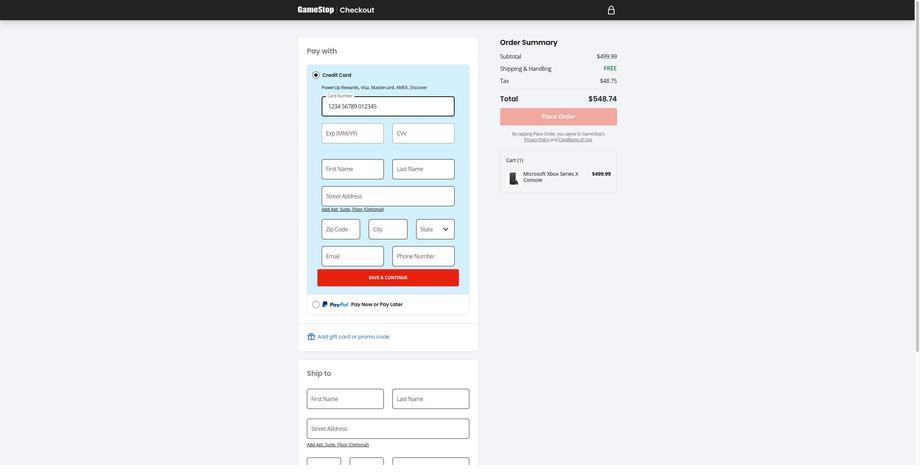 Task type: locate. For each thing, give the bounding box(es) containing it.
lock icon image
[[608, 6, 615, 14]]

microsoft xbox series x console image
[[507, 171, 522, 186]]

None telephone field
[[393, 246, 455, 267]]

gamestop image
[[298, 6, 334, 14]]

None text field
[[393, 159, 455, 179], [322, 219, 361, 240], [369, 219, 408, 240], [307, 389, 384, 410], [393, 389, 470, 410], [307, 458, 341, 466], [350, 458, 384, 466], [393, 159, 455, 179], [322, 219, 361, 240], [369, 219, 408, 240], [307, 389, 384, 410], [393, 389, 470, 410], [307, 458, 341, 466], [350, 458, 384, 466]]

None email field
[[322, 246, 384, 267]]

tab list
[[307, 65, 470, 315]]

None password field
[[393, 124, 455, 144]]

gift card image
[[307, 333, 316, 341]]

None text field
[[322, 96, 455, 117], [322, 124, 384, 144], [322, 159, 384, 179], [322, 186, 455, 206], [307, 419, 470, 439], [322, 96, 455, 117], [322, 124, 384, 144], [322, 159, 384, 179], [322, 186, 455, 206], [307, 419, 470, 439]]



